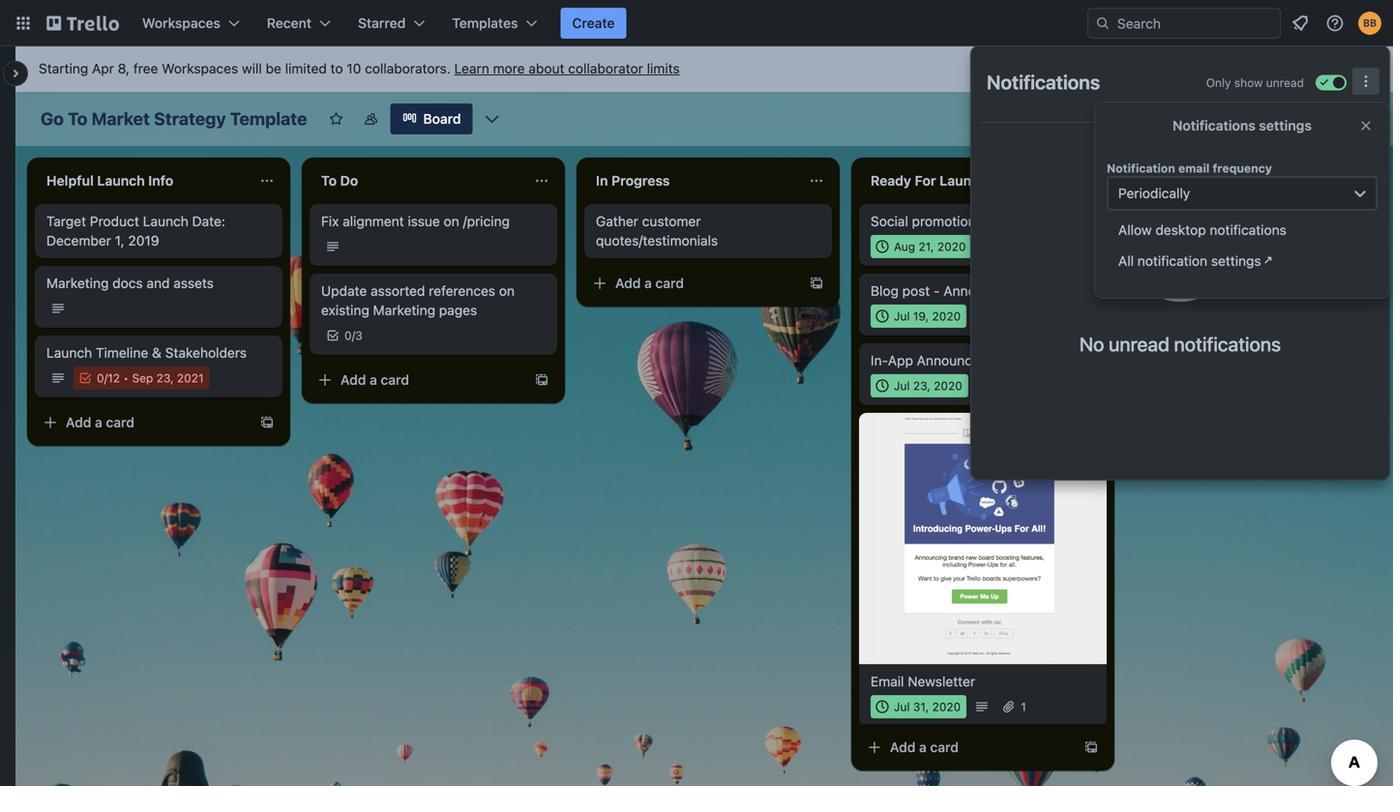 Task type: describe. For each thing, give the bounding box(es) containing it.
21,
[[919, 240, 934, 254]]

marketing inside update assorted references on existing marketing pages
[[373, 302, 435, 318]]

1 vertical spatial announcement
[[917, 353, 1012, 369]]

marketing training on power-ups
[[1146, 283, 1354, 299]]

marketing training on power-ups link
[[1146, 282, 1370, 301]]

helpful
[[46, 173, 94, 189]]

/pricing
[[463, 213, 510, 229]]

star or unstar board image
[[328, 111, 344, 127]]

in-
[[871, 353, 888, 369]]

timeline
[[96, 345, 148, 361]]

email newsletter link
[[871, 673, 1095, 692]]

email newsletter
[[871, 674, 975, 690]]

notifications for notifications settings
[[1173, 118, 1256, 134]]

blog post - announcement
[[871, 283, 1038, 299]]

limits
[[647, 60, 680, 76]]

update
[[321, 283, 367, 299]]

alignment
[[343, 213, 404, 229]]

to do
[[321, 173, 358, 189]]

blog
[[871, 283, 899, 299]]

on
[[1236, 353, 1255, 369]]

notification email frequency
[[1107, 162, 1272, 175]]

template
[[230, 108, 307, 129]]

blog post - announcement link
[[871, 282, 1095, 301]]

&
[[152, 345, 162, 361]]

Search field
[[1111, 9, 1280, 38]]

create from template… image for update assorted references on existing marketing pages
[[534, 373, 550, 388]]

•
[[123, 372, 129, 385]]

strategy
[[154, 108, 226, 129]]

calendar power-up image
[[974, 110, 990, 126]]

templates
[[452, 15, 518, 31]]

for
[[915, 173, 936, 189]]

marketing docs and assets link
[[46, 274, 271, 293]]

all notification settings
[[1119, 253, 1261, 269]]

notification
[[1138, 253, 1208, 269]]

back to home image
[[46, 8, 119, 39]]

add a card for launch
[[66, 415, 134, 431]]

date:
[[192, 213, 225, 229]]

board link
[[390, 104, 473, 135]]

in progress
[[596, 173, 670, 189]]

starred
[[358, 15, 406, 31]]

add a card button for for
[[859, 732, 1072, 763]]

2020 for training
[[1207, 310, 1236, 323]]

card for launch
[[106, 415, 134, 431]]

card for progress
[[656, 275, 684, 291]]

notifications settings
[[1173, 118, 1312, 134]]

To Do text field
[[310, 165, 526, 196]]

learn
[[454, 60, 489, 76]]

sales training on power-ups
[[1146, 353, 1327, 369]]

/ for 12
[[104, 372, 108, 385]]

ups for marketing training on power-ups
[[1329, 283, 1354, 299]]

free
[[133, 60, 158, 76]]

launch left timeline
[[46, 345, 92, 361]]

create from template… image for blog post - announcement
[[1084, 740, 1099, 756]]

launch inside target product launch date: december 1, 2019
[[143, 213, 189, 229]]

existing
[[321, 302, 369, 318]]

helpful launch info
[[46, 173, 173, 189]]

sales training on power-ups link
[[1146, 351, 1370, 371]]

docs
[[112, 275, 143, 291]]

sep
[[132, 372, 153, 385]]

all notification settings link
[[1107, 246, 1376, 277]]

8,
[[118, 60, 130, 76]]

bob builder (bobbuilder40) image
[[1239, 105, 1266, 133]]

december
[[46, 233, 111, 249]]

customize views image
[[482, 109, 502, 129]]

gather customer quotes/testimonials link
[[596, 212, 821, 251]]

workspaces button
[[131, 8, 251, 39]]

info
[[148, 173, 173, 189]]

0 notifications image
[[1289, 12, 1312, 35]]

social promotion link
[[871, 212, 1095, 231]]

12
[[108, 372, 120, 385]]

update assorted references on existing marketing pages link
[[321, 282, 546, 320]]

0 vertical spatial announcement
[[944, 283, 1038, 299]]

doc
[[1217, 213, 1242, 229]]

apr
[[92, 60, 114, 76]]

marketing for marketing docs and assets
[[46, 275, 109, 291]]

only
[[1206, 76, 1231, 90]]

Ready For Launch text field
[[859, 165, 1076, 196]]

ups for sales training on power-ups
[[1302, 353, 1327, 369]]

collaborators.
[[365, 60, 451, 76]]

training for marketing
[[1212, 283, 1262, 299]]

social
[[871, 213, 908, 229]]

3
[[355, 329, 363, 343]]

post
[[903, 283, 930, 299]]

0 / 12 • sep 23, 2021
[[97, 372, 204, 385]]

jul 19, 2020
[[894, 310, 961, 323]]

ready
[[871, 173, 911, 189]]

1 horizontal spatial unread
[[1266, 76, 1304, 90]]

messaging doc
[[1146, 213, 1242, 229]]

card for for
[[930, 740, 959, 756]]

starting apr 8, free workspaces will be limited to 10 collaborators. learn more about collaborator limits
[[39, 60, 680, 76]]

allow
[[1119, 222, 1152, 238]]

jul 31, 2020
[[894, 701, 961, 714]]

a for do
[[370, 372, 377, 388]]

2020 for post
[[932, 310, 961, 323]]

share
[[1299, 111, 1336, 127]]

2020 for app
[[934, 379, 963, 393]]

customer
[[642, 213, 701, 229]]

marketing for marketing training on power-ups
[[1146, 283, 1208, 299]]

a for launch
[[95, 415, 102, 431]]

jul 23, 2020
[[894, 379, 963, 393]]

quotes/testimonials
[[596, 233, 718, 249]]

to
[[331, 60, 343, 76]]

and
[[147, 275, 170, 291]]

Board name text field
[[31, 104, 317, 135]]

bob builder (bobbuilder40) image
[[1359, 12, 1382, 35]]

templates button
[[441, 8, 549, 39]]

product
[[90, 213, 139, 229]]

recent button
[[255, 8, 343, 39]]

to inside to do text field
[[321, 173, 337, 189]]

Aug 21, 2020 checkbox
[[871, 235, 972, 258]]

newsletter
[[908, 674, 975, 690]]

market
[[92, 108, 150, 129]]

add for progress
[[615, 275, 641, 291]]

Jul 31, 2020 checkbox
[[871, 696, 967, 719]]

show menu image
[[1358, 109, 1377, 129]]

2020 for promotion
[[938, 240, 966, 254]]

workspace visible image
[[363, 111, 379, 127]]

pages
[[439, 302, 477, 318]]

notifications for no unread notifications
[[1174, 333, 1281, 356]]

sales
[[1146, 353, 1179, 369]]

progress
[[612, 173, 670, 189]]

app
[[888, 353, 913, 369]]

19,
[[913, 310, 929, 323]]

Nov 9, 2020 checkbox
[[1146, 305, 1242, 328]]

launch inside text field
[[940, 173, 988, 189]]



Task type: vqa. For each thing, say whether or not it's contained in the screenshot.
the right Click to unstar this board. It will be removed from your starred list. icon
no



Task type: locate. For each thing, give the bounding box(es) containing it.
2019
[[128, 233, 159, 249]]

unread right no
[[1109, 333, 1170, 356]]

a down 0 / 12 • sep 23, 2021 on the left of page
[[95, 415, 102, 431]]

add for launch
[[66, 415, 91, 431]]

1 vertical spatial training
[[1183, 353, 1233, 369]]

1,
[[115, 233, 125, 249]]

2020 inside jul 19, 2020 checkbox
[[932, 310, 961, 323]]

workspaces inside dropdown button
[[142, 15, 220, 31]]

gather
[[596, 213, 639, 229]]

announcement up jul 23, 2020
[[917, 353, 1012, 369]]

marketing down december
[[46, 275, 109, 291]]

gather customer quotes/testimonials
[[596, 213, 718, 249]]

to inside board name text box
[[68, 108, 88, 129]]

2 horizontal spatial marketing
[[1146, 283, 1208, 299]]

add a card button down 3
[[310, 365, 523, 396]]

announcement
[[944, 283, 1038, 299], [917, 353, 1012, 369]]

periodically
[[1119, 185, 1190, 201]]

0
[[344, 329, 352, 343], [97, 372, 104, 385]]

on down "all notification settings" link
[[1265, 283, 1281, 299]]

will
[[242, 60, 262, 76]]

on right issue
[[444, 213, 459, 229]]

card down •
[[106, 415, 134, 431]]

0 horizontal spatial /
[[104, 372, 108, 385]]

card down update assorted references on existing marketing pages
[[381, 372, 409, 388]]

no
[[1080, 333, 1105, 356]]

0 vertical spatial create from template… image
[[534, 373, 550, 388]]

add a card down quotes/testimonials in the top of the page
[[615, 275, 684, 291]]

1 vertical spatial /
[[104, 372, 108, 385]]

add a card
[[615, 275, 684, 291], [341, 372, 409, 388], [66, 415, 134, 431], [890, 740, 959, 756]]

to
[[68, 108, 88, 129], [321, 173, 337, 189]]

update assorted references on existing marketing pages
[[321, 283, 515, 318]]

0 horizontal spatial create from template… image
[[259, 415, 275, 431]]

notifications up "all notification settings" link
[[1210, 222, 1287, 238]]

23,
[[156, 372, 174, 385], [913, 379, 931, 393]]

1 vertical spatial jul
[[894, 379, 910, 393]]

0 horizontal spatial to
[[68, 108, 88, 129]]

on for references
[[499, 283, 515, 299]]

training for sales
[[1183, 353, 1233, 369]]

card for do
[[381, 372, 409, 388]]

email
[[1179, 162, 1210, 175]]

0 vertical spatial notifications
[[987, 71, 1100, 93]]

on right references
[[499, 283, 515, 299]]

create from template… image
[[809, 276, 824, 291], [259, 415, 275, 431]]

2020 for newsletter
[[932, 701, 961, 714]]

In Progress text field
[[584, 165, 801, 196]]

unread right show
[[1266, 76, 1304, 90]]

add a card down "jul 31, 2020"
[[890, 740, 959, 756]]

create from template… image for in progress
[[809, 276, 824, 291]]

0 vertical spatial notifications
[[1210, 222, 1287, 238]]

a for progress
[[645, 275, 652, 291]]

search image
[[1095, 15, 1111, 31]]

notifications up calendar power-up icon
[[987, 71, 1100, 93]]

1 horizontal spatial notifications
[[1173, 118, 1256, 134]]

1 vertical spatial workspaces
[[162, 60, 238, 76]]

add for do
[[341, 372, 366, 388]]

create from template… image
[[534, 373, 550, 388], [1084, 740, 1099, 756]]

frequency
[[1213, 162, 1272, 175]]

power-
[[1284, 283, 1329, 299], [1258, 353, 1302, 369]]

workspaces down workspaces dropdown button
[[162, 60, 238, 76]]

1 horizontal spatial 0
[[344, 329, 352, 343]]

references
[[429, 283, 495, 299]]

create from template… image for helpful launch info
[[259, 415, 275, 431]]

settings down allow desktop notifications button in the top of the page
[[1211, 253, 1261, 269]]

23, right sep
[[156, 372, 174, 385]]

2020 right 21,
[[938, 240, 966, 254]]

launch up 2019
[[143, 213, 189, 229]]

1 horizontal spatial ups
[[1329, 283, 1354, 299]]

2020 inside jul 31, 2020 option
[[932, 701, 961, 714]]

launch timeline & stakeholders
[[46, 345, 247, 361]]

nov
[[1169, 310, 1190, 323]]

power- right on
[[1258, 353, 1302, 369]]

allow desktop notifications button
[[1107, 215, 1378, 246]]

notifications for notifications
[[987, 71, 1100, 93]]

2020 right the 19,
[[932, 310, 961, 323]]

jul left the 19,
[[894, 310, 910, 323]]

power- for on
[[1284, 283, 1329, 299]]

0 left 3
[[344, 329, 352, 343]]

1 vertical spatial create from template… image
[[1084, 740, 1099, 756]]

taco image
[[1129, 173, 1232, 302]]

1 vertical spatial notifications
[[1173, 118, 1256, 134]]

add a card button down sep
[[35, 407, 248, 438]]

add a card button down "jul 31, 2020"
[[859, 732, 1072, 763]]

1 horizontal spatial /
[[352, 329, 355, 343]]

add for for
[[890, 740, 916, 756]]

1 vertical spatial unread
[[1109, 333, 1170, 356]]

1 horizontal spatial create from template… image
[[809, 276, 824, 291]]

nov 9, 2020
[[1169, 310, 1236, 323]]

marketing up nov
[[1146, 283, 1208, 299]]

be
[[266, 60, 281, 76]]

add a card button for launch
[[35, 407, 248, 438]]

jul left 31,
[[894, 701, 910, 714]]

Jul 23, 2020 checkbox
[[871, 374, 968, 398]]

add a card button down quotes/testimonials in the top of the page
[[584, 268, 797, 299]]

0 horizontal spatial on
[[444, 213, 459, 229]]

0 vertical spatial 0
[[344, 329, 352, 343]]

0 vertical spatial jul
[[894, 310, 910, 323]]

assets
[[173, 275, 214, 291]]

2 jul from the top
[[894, 379, 910, 393]]

2020 inside nov 9, 2020 "option"
[[1207, 310, 1236, 323]]

a for for
[[919, 740, 927, 756]]

launch inside text box
[[97, 173, 145, 189]]

messaging
[[1146, 213, 1213, 229]]

all
[[1119, 253, 1134, 269]]

add a card for progress
[[615, 275, 684, 291]]

Helpful Launch Info text field
[[35, 165, 252, 196]]

recent
[[267, 15, 312, 31]]

Jul 19, 2020 checkbox
[[871, 305, 967, 328]]

jul for app
[[894, 379, 910, 393]]

a
[[645, 275, 652, 291], [370, 372, 377, 388], [95, 415, 102, 431], [919, 740, 927, 756]]

None checkbox
[[1146, 235, 1247, 258]]

jul down app at the top of the page
[[894, 379, 910, 393]]

on inside update assorted references on existing marketing pages
[[499, 283, 515, 299]]

3 jul from the top
[[894, 701, 910, 714]]

0 vertical spatial workspaces
[[142, 15, 220, 31]]

go to market strategy template
[[41, 108, 307, 129]]

0 vertical spatial /
[[352, 329, 355, 343]]

1 vertical spatial notifications
[[1174, 333, 1281, 356]]

2020 right the 9,
[[1207, 310, 1236, 323]]

primary element
[[0, 0, 1393, 46]]

0 vertical spatial power-
[[1284, 283, 1329, 299]]

23, inside "jul 23, 2020" option
[[913, 379, 931, 393]]

close popover image
[[1359, 118, 1374, 134]]

0 / 3
[[344, 329, 363, 343]]

more
[[493, 60, 525, 76]]

collaborator
[[568, 60, 643, 76]]

in-app announcement link
[[871, 351, 1095, 371]]

notifications inside button
[[1210, 222, 1287, 238]]

create
[[572, 15, 615, 31]]

1 horizontal spatial to
[[321, 173, 337, 189]]

allow desktop notifications
[[1119, 222, 1287, 238]]

2 vertical spatial jul
[[894, 701, 910, 714]]

notifications for allow desktop notifications
[[1210, 222, 1287, 238]]

to left do
[[321, 173, 337, 189]]

workspaces up free
[[142, 15, 220, 31]]

1 horizontal spatial create from template… image
[[1084, 740, 1099, 756]]

2 horizontal spatial on
[[1265, 283, 1281, 299]]

0 horizontal spatial 23,
[[156, 372, 174, 385]]

social promotion
[[871, 213, 976, 229]]

ready for launch
[[871, 173, 988, 189]]

power- down "all notification settings" link
[[1284, 283, 1329, 299]]

1 vertical spatial power-
[[1258, 353, 1302, 369]]

a down quotes/testimonials in the top of the page
[[645, 275, 652, 291]]

0 horizontal spatial 0
[[97, 372, 104, 385]]

launch timeline & stakeholders link
[[46, 344, 271, 363]]

1 horizontal spatial marketing
[[373, 302, 435, 318]]

about
[[529, 60, 565, 76]]

0 horizontal spatial unread
[[1109, 333, 1170, 356]]

-
[[934, 283, 940, 299]]

1 vertical spatial ups
[[1302, 353, 1327, 369]]

0 horizontal spatial marketing
[[46, 275, 109, 291]]

1
[[1021, 701, 1026, 714]]

jul inside checkbox
[[894, 310, 910, 323]]

settings down only show unread
[[1259, 118, 1312, 134]]

a down update assorted references on existing marketing pages
[[370, 372, 377, 388]]

target product launch date: december 1, 2019
[[46, 213, 225, 249]]

add a card down 12
[[66, 415, 134, 431]]

card down "jul 31, 2020"
[[930, 740, 959, 756]]

/
[[352, 329, 355, 343], [104, 372, 108, 385]]

notification
[[1107, 162, 1176, 175]]

learn more about collaborator limits link
[[454, 60, 680, 76]]

1 vertical spatial to
[[321, 173, 337, 189]]

0 horizontal spatial create from template… image
[[534, 373, 550, 388]]

0 vertical spatial create from template… image
[[809, 276, 824, 291]]

announcement right '-'
[[944, 283, 1038, 299]]

0 left 12
[[97, 372, 104, 385]]

0 horizontal spatial notifications
[[987, 71, 1100, 93]]

0 horizontal spatial ups
[[1302, 353, 1327, 369]]

board
[[423, 111, 461, 127]]

2020 down in-app announcement
[[934, 379, 963, 393]]

0 vertical spatial to
[[68, 108, 88, 129]]

no unread notifications
[[1080, 333, 1281, 356]]

add a card button for progress
[[584, 268, 797, 299]]

fix alignment issue on /pricing link
[[321, 212, 546, 231]]

training left on
[[1183, 353, 1233, 369]]

to right go
[[68, 108, 88, 129]]

1 jul from the top
[[894, 310, 910, 323]]

1 horizontal spatial on
[[499, 283, 515, 299]]

launch
[[97, 173, 145, 189], [940, 173, 988, 189], [143, 213, 189, 229], [46, 345, 92, 361]]

do
[[340, 173, 358, 189]]

unread
[[1266, 76, 1304, 90], [1109, 333, 1170, 356]]

1 vertical spatial 0
[[97, 372, 104, 385]]

add a card down 3
[[341, 372, 409, 388]]

open information menu image
[[1326, 14, 1345, 33]]

1 horizontal spatial 23,
[[913, 379, 931, 393]]

launch right for
[[940, 173, 988, 189]]

a down 31,
[[919, 740, 927, 756]]

/ down existing
[[352, 329, 355, 343]]

add a card button
[[584, 268, 797, 299], [310, 365, 523, 396], [35, 407, 248, 438], [859, 732, 1072, 763]]

1 vertical spatial settings
[[1211, 253, 1261, 269]]

2020 right 31,
[[932, 701, 961, 714]]

0 for 0 / 3
[[344, 329, 352, 343]]

desktop
[[1156, 222, 1206, 238]]

card down quotes/testimonials in the top of the page
[[656, 275, 684, 291]]

0 vertical spatial settings
[[1259, 118, 1312, 134]]

in-app announcement
[[871, 353, 1012, 369]]

add a card for do
[[341, 372, 409, 388]]

power- for on
[[1258, 353, 1302, 369]]

31,
[[913, 701, 929, 714]]

target product launch date: december 1, 2019 link
[[46, 212, 271, 251]]

23, down in-app announcement
[[913, 379, 931, 393]]

email
[[871, 674, 904, 690]]

2020 inside "jul 23, 2020" option
[[934, 379, 963, 393]]

0 vertical spatial ups
[[1329, 283, 1354, 299]]

marketing down assorted on the top of page
[[373, 302, 435, 318]]

notifications down nov 9, 2020
[[1174, 333, 1281, 356]]

0 vertical spatial training
[[1212, 283, 1262, 299]]

starting
[[39, 60, 88, 76]]

add a card for for
[[890, 740, 959, 756]]

add a card button for do
[[310, 365, 523, 396]]

go
[[41, 108, 64, 129]]

on for issue
[[444, 213, 459, 229]]

notifications
[[1210, 222, 1287, 238], [1174, 333, 1281, 356]]

jul for post
[[894, 310, 910, 323]]

10
[[347, 60, 361, 76]]

2020 inside aug 21, 2020 checkbox
[[938, 240, 966, 254]]

/ for 3
[[352, 329, 355, 343]]

stakeholders
[[165, 345, 247, 361]]

jul for newsletter
[[894, 701, 910, 714]]

0 for 0 / 12 • sep 23, 2021
[[97, 372, 104, 385]]

/ left •
[[104, 372, 108, 385]]

training down "all notification settings" link
[[1212, 283, 1262, 299]]

launch left info
[[97, 173, 145, 189]]

0 vertical spatial unread
[[1266, 76, 1304, 90]]

9,
[[1194, 310, 1204, 323]]

1 vertical spatial create from template… image
[[259, 415, 275, 431]]

notifications down only
[[1173, 118, 1256, 134]]



